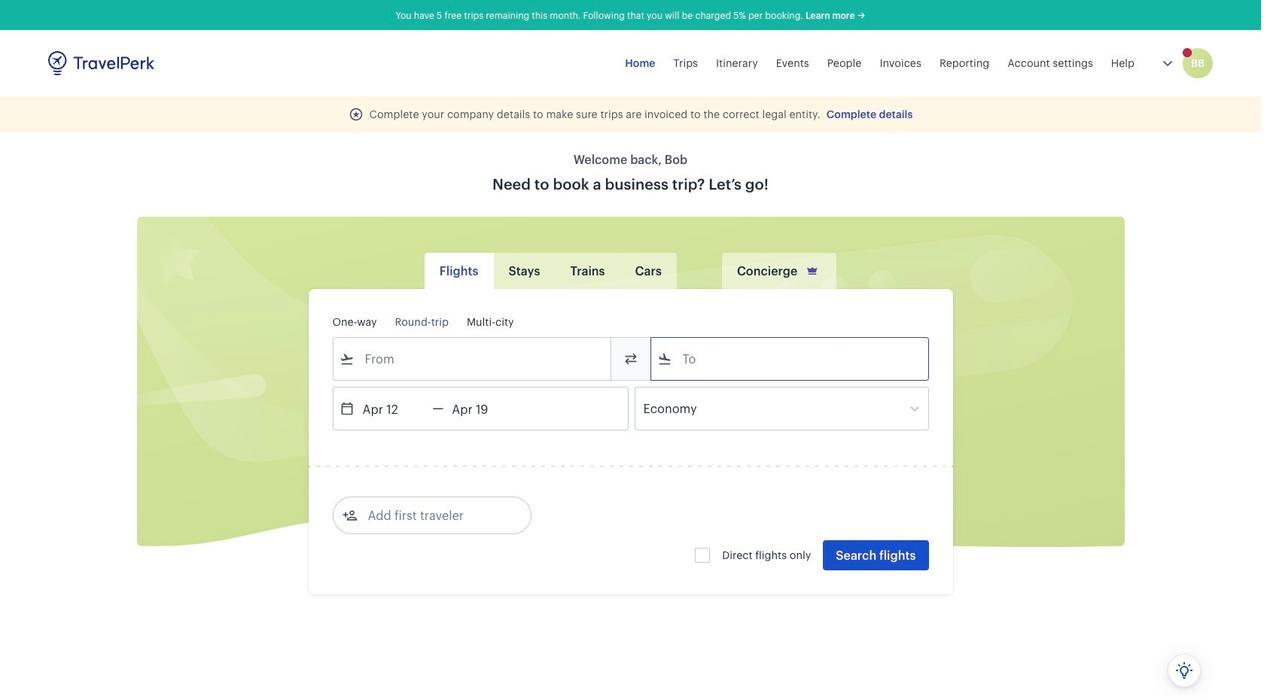 Task type: describe. For each thing, give the bounding box(es) containing it.
Return text field
[[444, 388, 522, 430]]

From search field
[[354, 347, 591, 371]]



Task type: vqa. For each thing, say whether or not it's contained in the screenshot.
top Alaska Airlines icon
no



Task type: locate. For each thing, give the bounding box(es) containing it.
Depart text field
[[354, 388, 433, 430]]

To search field
[[672, 347, 909, 371]]

Add first traveler search field
[[357, 504, 514, 528]]



